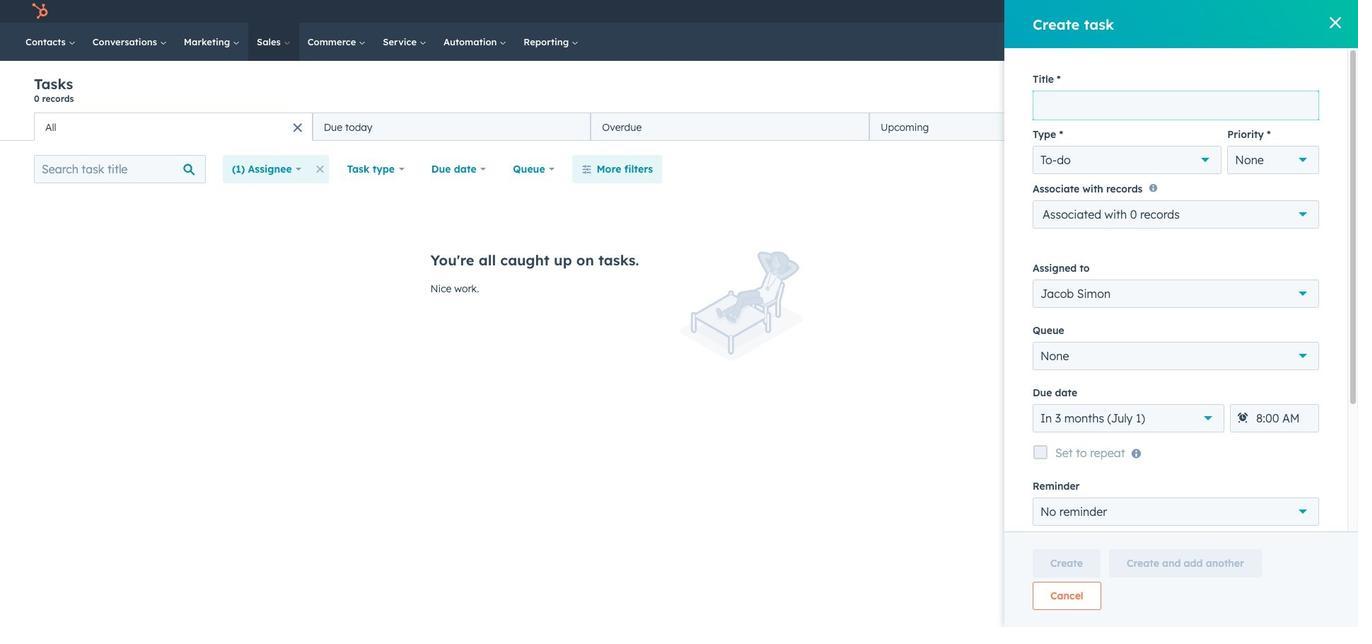Task type: describe. For each thing, give the bounding box(es) containing it.
HH:MM text field
[[1231, 404, 1320, 433]]

Search task title search field
[[34, 155, 206, 183]]

close image
[[1330, 17, 1342, 28]]



Task type: vqa. For each thing, say whether or not it's contained in the screenshot.
Image
no



Task type: locate. For each thing, give the bounding box(es) containing it.
tab list
[[34, 113, 1148, 141]]

jacob simon image
[[1257, 5, 1270, 18]]

Search HubSpot search field
[[1160, 30, 1309, 54]]

menu
[[1047, 0, 1342, 23]]

banner
[[34, 75, 1325, 113]]

None text field
[[1033, 91, 1320, 120]]

marketplaces image
[[1151, 6, 1163, 19]]



